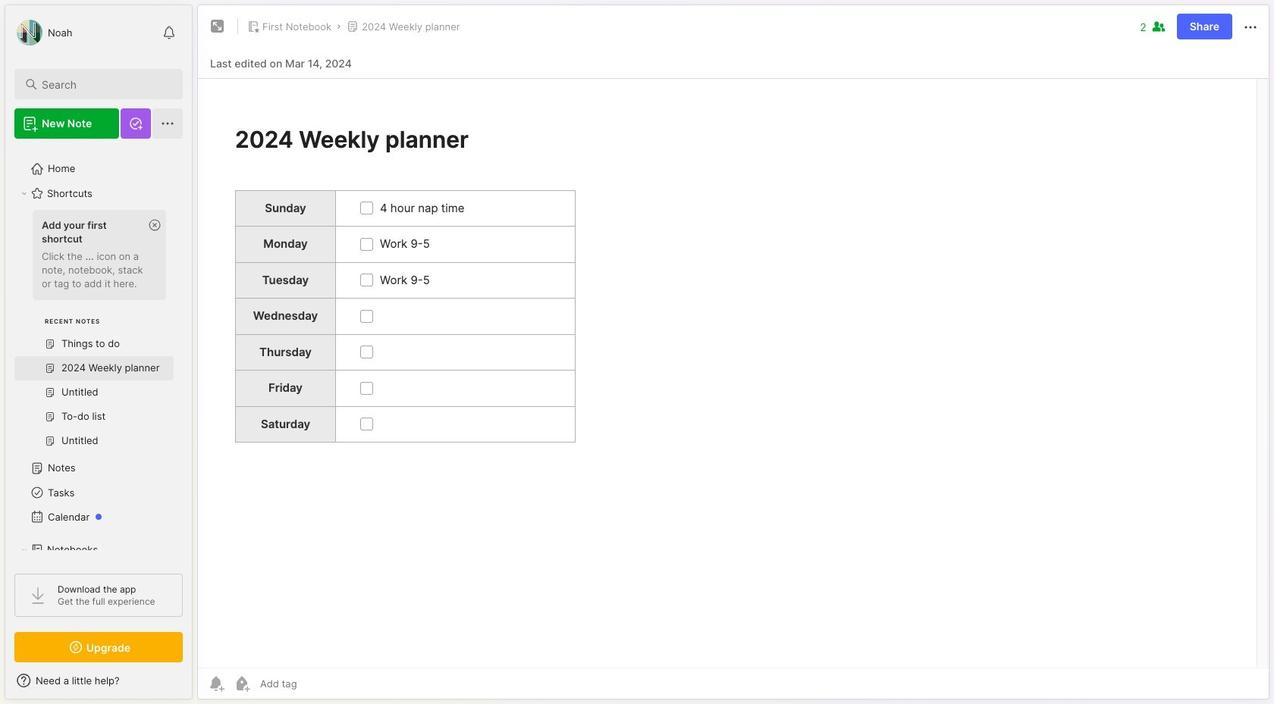 Task type: vqa. For each thing, say whether or not it's contained in the screenshot.
Note Window element
yes



Task type: locate. For each thing, give the bounding box(es) containing it.
Account field
[[14, 17, 73, 48]]

add tag image
[[233, 675, 251, 694]]

Note Editor text field
[[198, 78, 1269, 668]]

more actions image
[[1242, 18, 1260, 36]]

expand note image
[[209, 17, 227, 36]]

WHAT'S NEW field
[[5, 669, 192, 694]]

None search field
[[42, 75, 169, 93]]

tree
[[5, 148, 192, 694]]

note window element
[[197, 5, 1270, 704]]

group
[[14, 206, 174, 463]]

group inside main element
[[14, 206, 174, 463]]

none search field inside main element
[[42, 75, 169, 93]]

main element
[[0, 0, 197, 705]]

Add tag field
[[259, 678, 373, 691]]



Task type: describe. For each thing, give the bounding box(es) containing it.
expand notebooks image
[[20, 546, 29, 555]]

More actions field
[[1242, 17, 1260, 36]]

add a reminder image
[[207, 675, 225, 694]]

Search text field
[[42, 77, 169, 92]]

click to collapse image
[[192, 677, 203, 695]]

tree inside main element
[[5, 148, 192, 694]]



